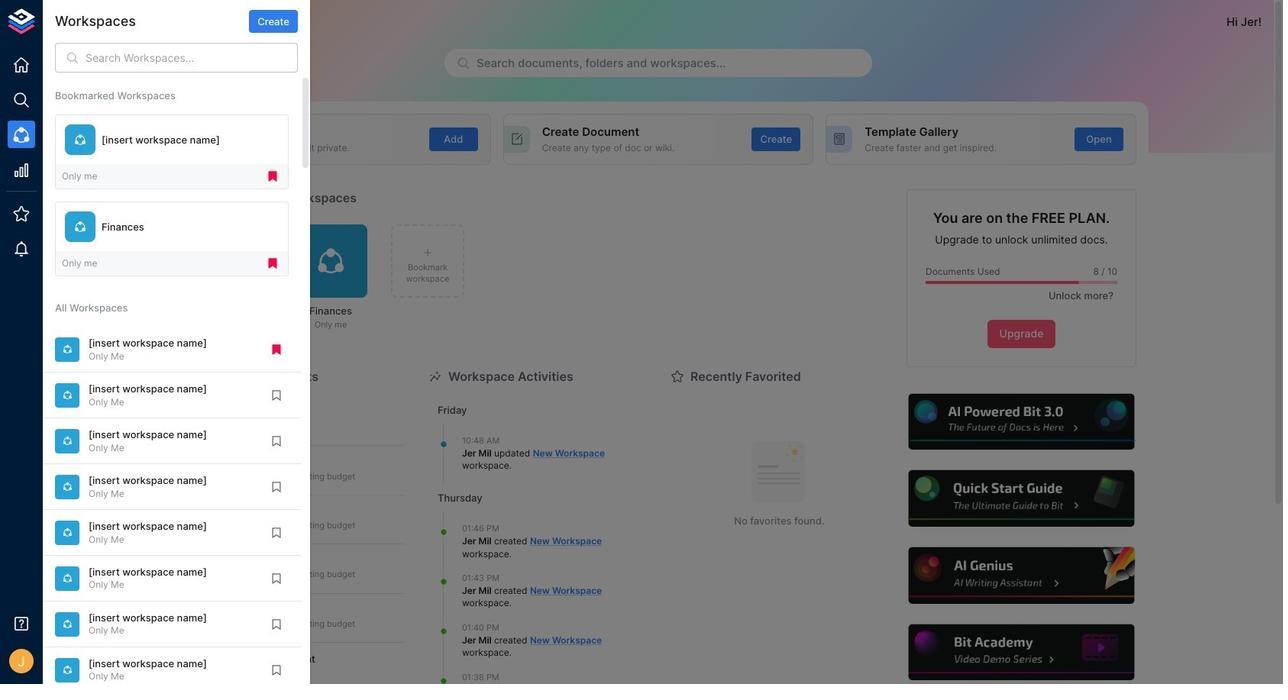 Task type: locate. For each thing, give the bounding box(es) containing it.
help image
[[907, 392, 1136, 452], [907, 469, 1136, 529], [907, 545, 1136, 606], [907, 622, 1136, 683]]

bookmark image
[[270, 389, 283, 402], [270, 434, 283, 448], [270, 618, 283, 631]]

bookmark image
[[270, 480, 283, 494], [270, 526, 283, 540], [270, 572, 283, 586], [270, 663, 283, 677]]

1 bookmark image from the top
[[270, 480, 283, 494]]

remove bookmark image
[[266, 170, 280, 183], [270, 343, 283, 357]]

3 help image from the top
[[907, 545, 1136, 606]]

2 vertical spatial bookmark image
[[270, 618, 283, 631]]

remove bookmark image
[[266, 257, 280, 270]]

Search Workspaces... text field
[[86, 43, 298, 73]]

0 vertical spatial bookmark image
[[270, 389, 283, 402]]

3 bookmark image from the top
[[270, 572, 283, 586]]

3 bookmark image from the top
[[270, 618, 283, 631]]

1 vertical spatial bookmark image
[[270, 434, 283, 448]]



Task type: describe. For each thing, give the bounding box(es) containing it.
2 bookmark image from the top
[[270, 526, 283, 540]]

1 bookmark image from the top
[[270, 389, 283, 402]]

2 help image from the top
[[907, 469, 1136, 529]]

2 bookmark image from the top
[[270, 434, 283, 448]]

4 bookmark image from the top
[[270, 663, 283, 677]]

1 help image from the top
[[907, 392, 1136, 452]]

0 vertical spatial remove bookmark image
[[266, 170, 280, 183]]

1 vertical spatial remove bookmark image
[[270, 343, 283, 357]]

4 help image from the top
[[907, 622, 1136, 683]]



